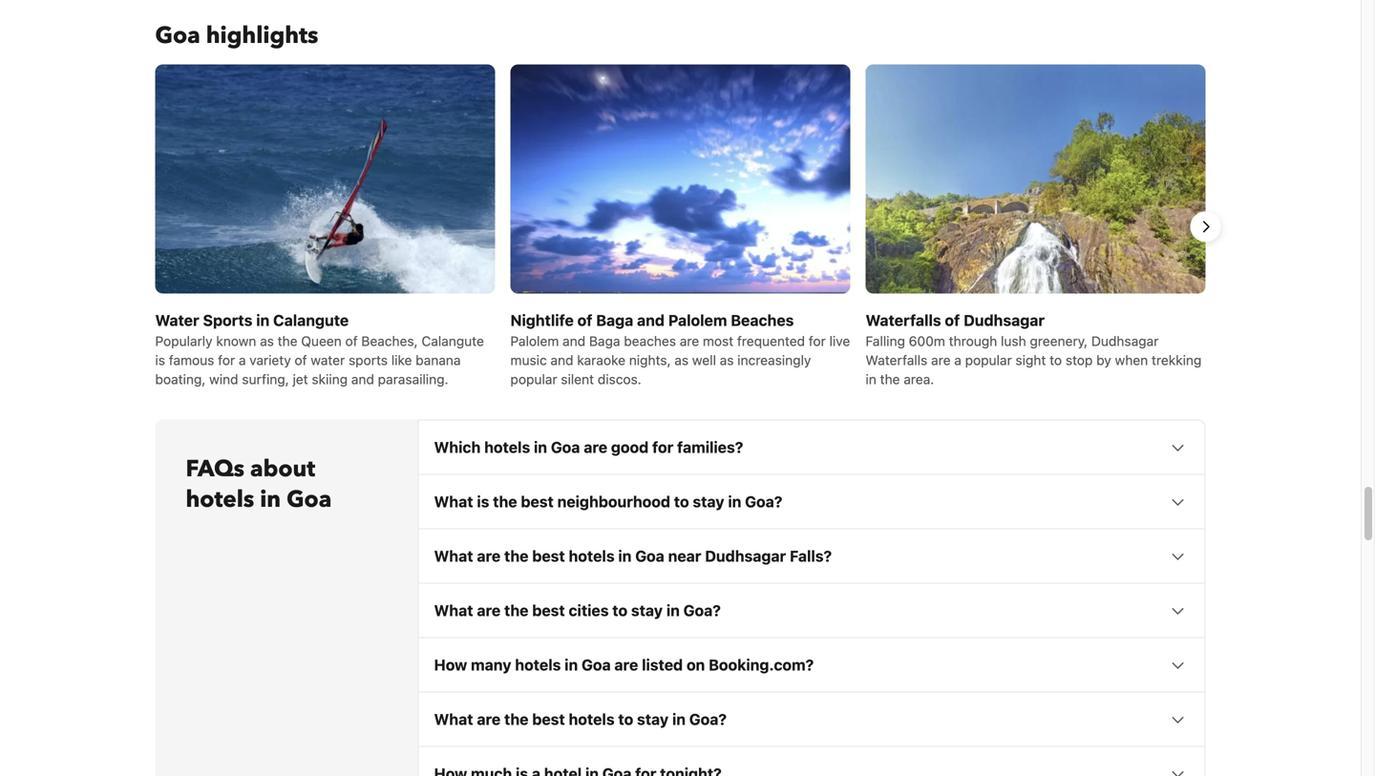 Task type: describe. For each thing, give the bounding box(es) containing it.
banana
[[416, 352, 461, 368]]

and inside water sports in calangute popularly known as the queen of beaches, calangute is famous for a variety of water sports like banana boating, wind surfing, jet skiing and parasailing.
[[351, 371, 374, 387]]

next image
[[1194, 215, 1217, 238]]

of inside waterfalls of dudhsagar falling 600m through lush greenery, dudhsagar waterfalls are a popular sight to stop by when trekking in the area.
[[945, 311, 960, 329]]

1 vertical spatial palolem
[[511, 333, 559, 349]]

of up "jet"
[[295, 352, 307, 368]]

are inside waterfalls of dudhsagar falling 600m through lush greenery, dudhsagar waterfalls are a popular sight to stop by when trekking in the area.
[[931, 352, 951, 368]]

what for what are the best hotels in goa near dudhsagar falls?
[[434, 547, 473, 565]]

surfing,
[[242, 371, 289, 387]]

in right which
[[534, 438, 547, 456]]

discos.
[[598, 371, 642, 387]]

what are the best hotels in goa near dudhsagar falls? button
[[419, 529, 1205, 583]]

1 horizontal spatial as
[[675, 352, 689, 368]]

most
[[703, 333, 734, 349]]

known
[[216, 333, 256, 349]]

frequented
[[737, 333, 805, 349]]

by
[[1097, 352, 1112, 368]]

are inside the which hotels in goa are good for families? dropdown button
[[584, 438, 608, 456]]

in inside waterfalls of dudhsagar falling 600m through lush greenery, dudhsagar waterfalls are a popular sight to stop by when trekking in the area.
[[866, 371, 877, 387]]

nightlife
[[511, 311, 574, 329]]

what are the best cities to stay in goa? button
[[419, 584, 1205, 637]]

water
[[155, 311, 199, 329]]

karaoke
[[577, 352, 626, 368]]

popular inside nightlife of baga and palolem beaches palolem and baga beaches are most frequented for live music and karaoke nights, as well as increasingly popular silent discos.
[[511, 371, 557, 387]]

best for what are the best hotels to stay in goa?
[[532, 710, 565, 729]]

are inside what are the best hotels in goa near dudhsagar falls? dropdown button
[[477, 547, 501, 565]]

what are the best hotels to stay in goa?
[[434, 710, 727, 729]]

2 waterfalls from the top
[[866, 352, 928, 368]]

for inside water sports in calangute popularly known as the queen of beaches, calangute is famous for a variety of water sports like banana boating, wind surfing, jet skiing and parasailing.
[[218, 352, 235, 368]]

0 vertical spatial palolem
[[668, 311, 727, 329]]

on
[[687, 656, 705, 674]]

popular inside waterfalls of dudhsagar falling 600m through lush greenery, dudhsagar waterfalls are a popular sight to stop by when trekking in the area.
[[965, 352, 1012, 368]]

water
[[311, 352, 345, 368]]

the for what are the best cities to stay in goa?
[[504, 602, 529, 620]]

live
[[830, 333, 850, 349]]

nightlife of baga and palolem beaches image
[[511, 64, 851, 404]]

what is the best neighbourhood to stay in goa?
[[434, 493, 783, 511]]

many
[[471, 656, 511, 674]]

like
[[391, 352, 412, 368]]

is inside water sports in calangute popularly known as the queen of beaches, calangute is famous for a variety of water sports like banana boating, wind surfing, jet skiing and parasailing.
[[155, 352, 165, 368]]

hotels inside the faqs about hotels in goa
[[186, 484, 254, 516]]

near
[[668, 547, 701, 565]]

what for what is the best neighbourhood to stay in goa?
[[434, 493, 473, 511]]

the inside waterfalls of dudhsagar falling 600m through lush greenery, dudhsagar waterfalls are a popular sight to stop by when trekking in the area.
[[880, 371, 900, 387]]

queen
[[301, 333, 342, 349]]

and up karaoke
[[563, 333, 586, 349]]

2 horizontal spatial as
[[720, 352, 734, 368]]

stop
[[1066, 352, 1093, 368]]

are inside nightlife of baga and palolem beaches palolem and baga beaches are most frequented for live music and karaoke nights, as well as increasingly popular silent discos.
[[680, 333, 699, 349]]

nightlife of baga and palolem beaches palolem and baga beaches are most frequented for live music and karaoke nights, as well as increasingly popular silent discos.
[[511, 311, 850, 387]]

which hotels in goa are good for families? button
[[419, 421, 1205, 474]]

goa inside the faqs about hotels in goa
[[287, 484, 332, 516]]

best for what are the best cities to stay in goa?
[[532, 602, 565, 620]]

families?
[[677, 438, 743, 456]]

in inside dropdown button
[[728, 493, 742, 511]]

for inside nightlife of baga and palolem beaches palolem and baga beaches are most frequented for live music and karaoke nights, as well as increasingly popular silent discos.
[[809, 333, 826, 349]]

famous
[[169, 352, 214, 368]]

in up listed
[[667, 602, 680, 620]]

highlights
[[206, 20, 318, 51]]

goa? for what are the best cities to stay in goa?
[[684, 602, 721, 620]]

0 vertical spatial baga
[[596, 311, 634, 329]]

the inside water sports in calangute popularly known as the queen of beaches, calangute is famous for a variety of water sports like banana boating, wind surfing, jet skiing and parasailing.
[[278, 333, 298, 349]]

through
[[949, 333, 997, 349]]

listed
[[642, 656, 683, 674]]

to for what are the best hotels to stay in goa?
[[618, 710, 633, 729]]

what are the best cities to stay in goa?
[[434, 602, 721, 620]]

increasingly
[[738, 352, 811, 368]]

goa inside dropdown button
[[635, 547, 665, 565]]

beaches,
[[361, 333, 418, 349]]

when
[[1115, 352, 1148, 368]]

as inside water sports in calangute popularly known as the queen of beaches, calangute is famous for a variety of water sports like banana boating, wind surfing, jet skiing and parasailing.
[[260, 333, 274, 349]]

popularly
[[155, 333, 213, 349]]

what are the best hotels to stay in goa? button
[[419, 693, 1205, 746]]

stay for cities
[[631, 602, 663, 620]]

nights,
[[629, 352, 671, 368]]

are inside how many hotels in goa are listed on booking.com? dropdown button
[[615, 656, 638, 674]]

to for what is the best neighbourhood to stay in goa?
[[674, 493, 689, 511]]

goa? for what is the best neighbourhood to stay in goa?
[[745, 493, 783, 511]]



Task type: locate. For each thing, give the bounding box(es) containing it.
0 horizontal spatial calangute
[[273, 311, 349, 329]]

area.
[[904, 371, 934, 387]]

1 horizontal spatial for
[[652, 438, 674, 456]]

falls?
[[790, 547, 832, 565]]

palolem up music
[[511, 333, 559, 349]]

lush
[[1001, 333, 1027, 349]]

dudhsagar for falls?
[[705, 547, 786, 565]]

how many hotels in goa are listed on booking.com?
[[434, 656, 814, 674]]

in down families?
[[728, 493, 742, 511]]

for up wind
[[218, 352, 235, 368]]

in up known
[[256, 311, 270, 329]]

best inside dropdown button
[[521, 493, 554, 511]]

stay inside dropdown button
[[637, 710, 669, 729]]

variety
[[250, 352, 291, 368]]

baga up karaoke
[[589, 333, 620, 349]]

jet
[[293, 371, 308, 387]]

goa? down on in the bottom of the page
[[689, 710, 727, 729]]

trekking
[[1152, 352, 1202, 368]]

goa? for what are the best hotels to stay in goa?
[[689, 710, 727, 729]]

how many hotels in goa are listed on booking.com? button
[[419, 638, 1205, 692]]

sports
[[349, 352, 388, 368]]

a down known
[[239, 352, 246, 368]]

about
[[250, 454, 315, 485]]

calangute up the queen
[[273, 311, 349, 329]]

for left live
[[809, 333, 826, 349]]

2 vertical spatial stay
[[637, 710, 669, 729]]

baga up beaches
[[596, 311, 634, 329]]

calangute up banana
[[422, 333, 484, 349]]

stay down what are the best hotels in goa near dudhsagar falls? at the bottom of page
[[631, 602, 663, 620]]

in
[[256, 311, 270, 329], [866, 371, 877, 387], [534, 438, 547, 456], [260, 484, 281, 516], [728, 493, 742, 511], [618, 547, 632, 565], [667, 602, 680, 620], [565, 656, 578, 674], [672, 710, 686, 729]]

1 vertical spatial popular
[[511, 371, 557, 387]]

is
[[155, 352, 165, 368], [477, 493, 489, 511]]

0 vertical spatial popular
[[965, 352, 1012, 368]]

2 what from the top
[[434, 547, 473, 565]]

0 horizontal spatial as
[[260, 333, 274, 349]]

are inside 'what are the best cities to stay in goa?' dropdown button
[[477, 602, 501, 620]]

2 horizontal spatial dudhsagar
[[1092, 333, 1159, 349]]

2 a from the left
[[954, 352, 962, 368]]

2 horizontal spatial for
[[809, 333, 826, 349]]

in down what are the best cities to stay in goa?
[[565, 656, 578, 674]]

faqs
[[186, 454, 245, 485]]

and up beaches
[[637, 311, 665, 329]]

1 horizontal spatial palolem
[[668, 311, 727, 329]]

a
[[239, 352, 246, 368], [954, 352, 962, 368]]

a inside waterfalls of dudhsagar falling 600m through lush greenery, dudhsagar waterfalls are a popular sight to stop by when trekking in the area.
[[954, 352, 962, 368]]

the for what are the best hotels to stay in goa?
[[504, 710, 529, 729]]

goa? inside dropdown button
[[689, 710, 727, 729]]

what are the best hotels in goa near dudhsagar falls?
[[434, 547, 832, 565]]

in right faqs on the left
[[260, 484, 281, 516]]

faqs about hotels in goa
[[186, 454, 332, 516]]

to inside dropdown button
[[618, 710, 633, 729]]

palolem up most
[[668, 311, 727, 329]]

goa? inside dropdown button
[[684, 602, 721, 620]]

as down most
[[720, 352, 734, 368]]

stay for neighbourhood
[[693, 493, 725, 511]]

1 vertical spatial dudhsagar
[[1092, 333, 1159, 349]]

0 horizontal spatial dudhsagar
[[705, 547, 786, 565]]

music
[[511, 352, 547, 368]]

skiing
[[312, 371, 348, 387]]

4 what from the top
[[434, 710, 473, 729]]

0 vertical spatial is
[[155, 352, 165, 368]]

boating,
[[155, 371, 206, 387]]

1 vertical spatial baga
[[589, 333, 620, 349]]

1 vertical spatial calangute
[[422, 333, 484, 349]]

0 vertical spatial dudhsagar
[[964, 311, 1045, 329]]

of inside nightlife of baga and palolem beaches palolem and baga beaches are most frequented for live music and karaoke nights, as well as increasingly popular silent discos.
[[577, 311, 593, 329]]

of right nightlife
[[577, 311, 593, 329]]

3 what from the top
[[434, 602, 473, 620]]

to inside dropdown button
[[613, 602, 628, 620]]

best
[[521, 493, 554, 511], [532, 547, 565, 565], [532, 602, 565, 620], [532, 710, 565, 729]]

hotels
[[484, 438, 530, 456], [186, 484, 254, 516], [569, 547, 615, 565], [515, 656, 561, 674], [569, 710, 615, 729]]

best for what are the best hotels in goa near dudhsagar falls?
[[532, 547, 565, 565]]

waterfalls down falling
[[866, 352, 928, 368]]

is inside dropdown button
[[477, 493, 489, 511]]

1 vertical spatial stay
[[631, 602, 663, 620]]

to inside waterfalls of dudhsagar falling 600m through lush greenery, dudhsagar waterfalls are a popular sight to stop by when trekking in the area.
[[1050, 352, 1062, 368]]

and up silent
[[551, 352, 574, 368]]

goa? inside dropdown button
[[745, 493, 783, 511]]

dudhsagar
[[964, 311, 1045, 329], [1092, 333, 1159, 349], [705, 547, 786, 565]]

for right good
[[652, 438, 674, 456]]

in down listed
[[672, 710, 686, 729]]

best for what is the best neighbourhood to stay in goa?
[[521, 493, 554, 511]]

in down neighbourhood
[[618, 547, 632, 565]]

2 vertical spatial for
[[652, 438, 674, 456]]

booking.com?
[[709, 656, 814, 674]]

as
[[260, 333, 274, 349], [675, 352, 689, 368], [720, 352, 734, 368]]

to down greenery,
[[1050, 352, 1062, 368]]

which hotels in goa are good for families?
[[434, 438, 743, 456]]

and down sports
[[351, 371, 374, 387]]

0 horizontal spatial popular
[[511, 371, 557, 387]]

best down which hotels in goa are good for families?
[[521, 493, 554, 511]]

and
[[637, 311, 665, 329], [563, 333, 586, 349], [551, 352, 574, 368], [351, 371, 374, 387]]

what for what are the best cities to stay in goa?
[[434, 602, 473, 620]]

as up variety
[[260, 333, 274, 349]]

cities
[[569, 602, 609, 620]]

well
[[692, 352, 716, 368]]

in inside the faqs about hotels in goa
[[260, 484, 281, 516]]

stay down families?
[[693, 493, 725, 511]]

falling
[[866, 333, 905, 349]]

are inside "what are the best hotels to stay in goa?" dropdown button
[[477, 710, 501, 729]]

dudhsagar inside dropdown button
[[705, 547, 786, 565]]

greenery,
[[1030, 333, 1088, 349]]

stay for hotels
[[637, 710, 669, 729]]

to
[[1050, 352, 1062, 368], [674, 493, 689, 511], [613, 602, 628, 620], [618, 710, 633, 729]]

sports
[[203, 311, 253, 329]]

waterfalls of dudhsagar image
[[866, 64, 1206, 404]]

of up sports
[[345, 333, 358, 349]]

baga
[[596, 311, 634, 329], [589, 333, 620, 349]]

for inside dropdown button
[[652, 438, 674, 456]]

to inside dropdown button
[[674, 493, 689, 511]]

a inside water sports in calangute popularly known as the queen of beaches, calangute is famous for a variety of water sports like banana boating, wind surfing, jet skiing and parasailing.
[[239, 352, 246, 368]]

to up "near"
[[674, 493, 689, 511]]

0 horizontal spatial is
[[155, 352, 165, 368]]

what is the best neighbourhood to stay in goa? button
[[419, 475, 1205, 529]]

1 what from the top
[[434, 493, 473, 511]]

1 waterfalls from the top
[[866, 311, 941, 329]]

to down "how many hotels in goa are listed on booking.com?"
[[618, 710, 633, 729]]

0 horizontal spatial for
[[218, 352, 235, 368]]

goa highlights
[[155, 20, 318, 51]]

good
[[611, 438, 649, 456]]

goa
[[155, 20, 200, 51], [551, 438, 580, 456], [287, 484, 332, 516], [635, 547, 665, 565], [582, 656, 611, 674]]

1 vertical spatial waterfalls
[[866, 352, 928, 368]]

600m
[[909, 333, 945, 349]]

neighbourhood
[[557, 493, 670, 511]]

to right cities
[[613, 602, 628, 620]]

popular down through
[[965, 352, 1012, 368]]

wind
[[209, 371, 238, 387]]

dudhsagar up lush
[[964, 311, 1045, 329]]

the inside dropdown button
[[504, 602, 529, 620]]

water sports in calangute popularly known as the queen of beaches, calangute is famous for a variety of water sports like banana boating, wind surfing, jet skiing and parasailing.
[[155, 311, 484, 387]]

to for what are the best cities to stay in goa?
[[613, 602, 628, 620]]

0 vertical spatial goa?
[[745, 493, 783, 511]]

what for what are the best hotels to stay in goa?
[[434, 710, 473, 729]]

1 horizontal spatial a
[[954, 352, 962, 368]]

accordion control element
[[418, 420, 1206, 777]]

is up boating,
[[155, 352, 165, 368]]

1 vertical spatial goa?
[[684, 602, 721, 620]]

silent
[[561, 371, 594, 387]]

of up through
[[945, 311, 960, 329]]

goa? up on in the bottom of the page
[[684, 602, 721, 620]]

1 horizontal spatial dudhsagar
[[964, 311, 1045, 329]]

1 horizontal spatial is
[[477, 493, 489, 511]]

0 vertical spatial for
[[809, 333, 826, 349]]

of
[[577, 311, 593, 329], [945, 311, 960, 329], [345, 333, 358, 349], [295, 352, 307, 368]]

0 vertical spatial waterfalls
[[866, 311, 941, 329]]

as left well
[[675, 352, 689, 368]]

goa?
[[745, 493, 783, 511], [684, 602, 721, 620], [689, 710, 727, 729]]

1 vertical spatial is
[[477, 493, 489, 511]]

stay
[[693, 493, 725, 511], [631, 602, 663, 620], [637, 710, 669, 729]]

the
[[278, 333, 298, 349], [880, 371, 900, 387], [493, 493, 517, 511], [504, 547, 529, 565], [504, 602, 529, 620], [504, 710, 529, 729]]

for
[[809, 333, 826, 349], [218, 352, 235, 368], [652, 438, 674, 456]]

best left cities
[[532, 602, 565, 620]]

how
[[434, 656, 467, 674]]

water sports in calangute image
[[155, 64, 495, 404]]

what inside dropdown button
[[434, 493, 473, 511]]

1 horizontal spatial calangute
[[422, 333, 484, 349]]

goa? down the which hotels in goa are good for families? dropdown button
[[745, 493, 783, 511]]

2 vertical spatial goa?
[[689, 710, 727, 729]]

2 vertical spatial dudhsagar
[[705, 547, 786, 565]]

stay down listed
[[637, 710, 669, 729]]

dudhsagar up when
[[1092, 333, 1159, 349]]

dudhsagar for waterfalls
[[1092, 333, 1159, 349]]

what
[[434, 493, 473, 511], [434, 547, 473, 565], [434, 602, 473, 620], [434, 710, 473, 729]]

which
[[434, 438, 481, 456]]

the for what are the best hotels in goa near dudhsagar falls?
[[504, 547, 529, 565]]

0 horizontal spatial palolem
[[511, 333, 559, 349]]

popular down music
[[511, 371, 557, 387]]

sight
[[1016, 352, 1046, 368]]

0 horizontal spatial a
[[239, 352, 246, 368]]

parasailing.
[[378, 371, 449, 387]]

1 vertical spatial for
[[218, 352, 235, 368]]

1 a from the left
[[239, 352, 246, 368]]

waterfalls up falling
[[866, 311, 941, 329]]

best down "how many hotels in goa are listed on booking.com?"
[[532, 710, 565, 729]]

beaches
[[731, 311, 794, 329]]

best inside dropdown button
[[532, 602, 565, 620]]

stay inside dropdown button
[[631, 602, 663, 620]]

what inside dropdown button
[[434, 602, 473, 620]]

goa highlights section
[[140, 64, 1221, 404]]

0 vertical spatial stay
[[693, 493, 725, 511]]

1 horizontal spatial popular
[[965, 352, 1012, 368]]

beaches
[[624, 333, 676, 349]]

0 vertical spatial calangute
[[273, 311, 349, 329]]

a down through
[[954, 352, 962, 368]]

popular
[[965, 352, 1012, 368], [511, 371, 557, 387]]

are
[[680, 333, 699, 349], [931, 352, 951, 368], [584, 438, 608, 456], [477, 547, 501, 565], [477, 602, 501, 620], [615, 656, 638, 674], [477, 710, 501, 729]]

waterfalls of dudhsagar falling 600m through lush greenery, dudhsagar waterfalls are a popular sight to stop by when trekking in the area.
[[866, 311, 1202, 387]]

the for what is the best neighbourhood to stay in goa?
[[493, 493, 517, 511]]

stay inside dropdown button
[[693, 493, 725, 511]]

dudhsagar right "near"
[[705, 547, 786, 565]]

calangute
[[273, 311, 349, 329], [422, 333, 484, 349]]

in inside water sports in calangute popularly known as the queen of beaches, calangute is famous for a variety of water sports like banana boating, wind surfing, jet skiing and parasailing.
[[256, 311, 270, 329]]

waterfalls
[[866, 311, 941, 329], [866, 352, 928, 368]]

palolem
[[668, 311, 727, 329], [511, 333, 559, 349]]

the inside dropdown button
[[493, 493, 517, 511]]

best up what are the best cities to stay in goa?
[[532, 547, 565, 565]]

is down which
[[477, 493, 489, 511]]

in down falling
[[866, 371, 877, 387]]



Task type: vqa. For each thing, say whether or not it's contained in the screenshot.
Sort by: Our Top Picks
no



